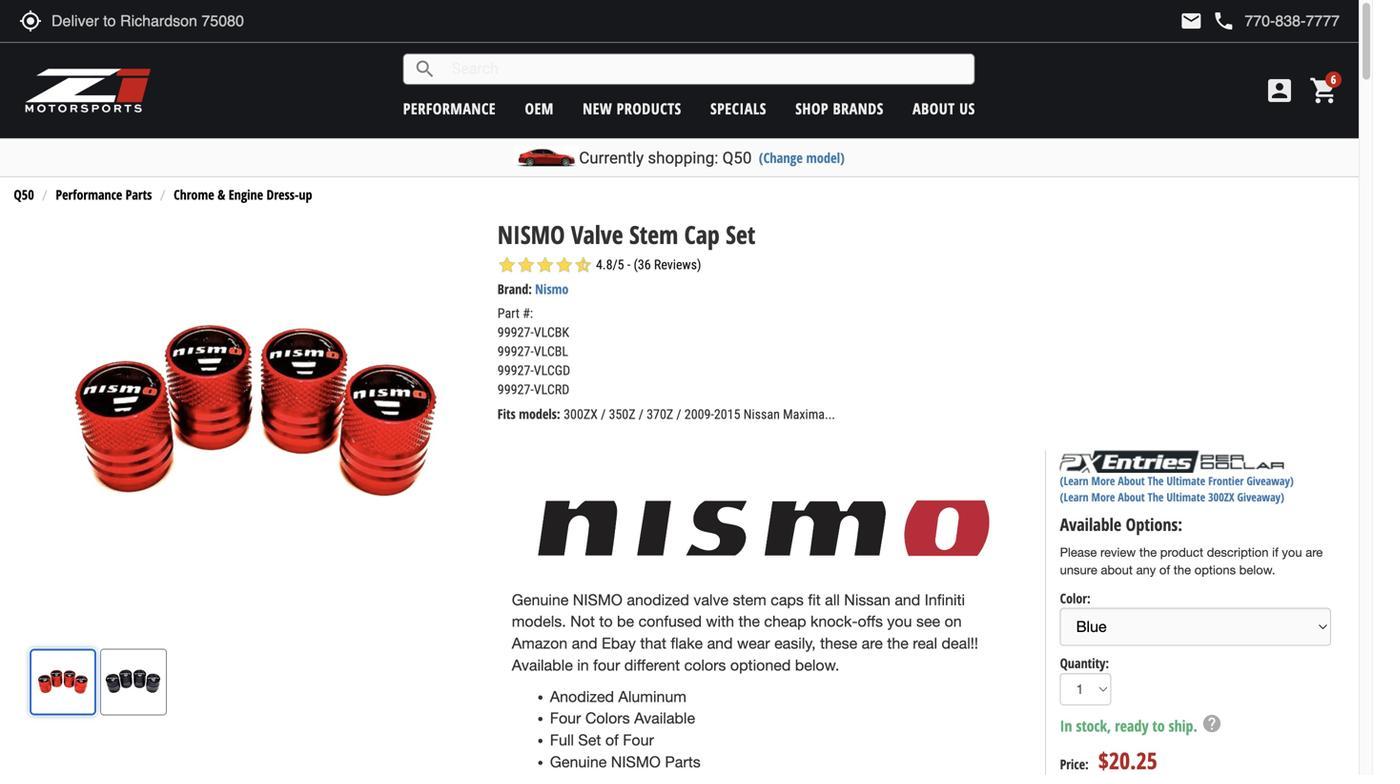 Task type: locate. For each thing, give the bounding box(es) containing it.
please
[[1060, 545, 1097, 560]]

0 vertical spatial to
[[599, 613, 613, 630]]

search
[[414, 58, 436, 81]]

below. down 'if' at the bottom of the page
[[1239, 563, 1275, 578]]

shop brands
[[795, 98, 884, 119]]

shopping:
[[648, 148, 718, 167]]

1 vertical spatial q50
[[14, 186, 34, 204]]

currently shopping: q50 (change model)
[[579, 148, 845, 167]]

in stock, ready to ship. help
[[1060, 713, 1222, 736]]

valve
[[694, 591, 729, 609]]

1 horizontal spatial you
[[1282, 545, 1302, 560]]

performance parts
[[56, 186, 152, 204]]

0 vertical spatial genuine
[[512, 591, 569, 609]]

parts inside anodized aluminum four colors available full set of four genuine nismo parts
[[665, 753, 701, 771]]

0 horizontal spatial to
[[599, 613, 613, 630]]

parts down aluminum
[[665, 753, 701, 771]]

(learn more about the ultimate 300zx giveaway) link
[[1060, 489, 1284, 505]]

/ left 350z
[[601, 407, 606, 422]]

nismo up the not on the bottom left of the page
[[573, 591, 623, 609]]

3 99927- from the top
[[498, 363, 534, 379]]

1 vertical spatial nissan
[[844, 591, 890, 609]]

amazon
[[512, 635, 567, 652]]

available inside (learn more about the ultimate frontier giveaway) (learn more about the ultimate 300zx giveaway) available options: please review the product description if you are unsure about any of the options below.
[[1060, 513, 1122, 536]]

are down offs at right
[[862, 635, 883, 652]]

model)
[[806, 148, 845, 167]]

below. down these on the right of the page
[[795, 656, 839, 674]]

2 (learn from the top
[[1060, 489, 1089, 505]]

2 the from the top
[[1148, 489, 1164, 505]]

0 vertical spatial you
[[1282, 545, 1302, 560]]

2 horizontal spatial /
[[676, 407, 681, 422]]

colors
[[684, 656, 726, 674]]

nismo down colors
[[611, 753, 661, 771]]

in
[[1060, 716, 1072, 736]]

0 horizontal spatial q50
[[14, 186, 34, 204]]

0 vertical spatial q50
[[722, 148, 752, 167]]

ultimate
[[1167, 473, 1205, 489], [1167, 489, 1205, 505]]

0 vertical spatial set
[[726, 217, 755, 251]]

2 99927- from the top
[[498, 344, 534, 360]]

shop
[[795, 98, 829, 119]]

1 ultimate from the top
[[1167, 473, 1205, 489]]

0 vertical spatial more
[[1091, 473, 1115, 489]]

giveaway) down frontier
[[1237, 489, 1284, 505]]

1 horizontal spatial below.
[[1239, 563, 1275, 578]]

/ right 350z
[[639, 407, 644, 422]]

1 horizontal spatial /
[[639, 407, 644, 422]]

1 horizontal spatial parts
[[665, 753, 701, 771]]

more up (learn more about the ultimate 300zx giveaway) "link"
[[1091, 473, 1115, 489]]

caps
[[771, 591, 804, 609]]

of
[[1159, 563, 1170, 578], [605, 731, 619, 749]]

1 / from the left
[[601, 407, 606, 422]]

ultimate down (learn more about the ultimate frontier giveaway) 'link'
[[1167, 489, 1205, 505]]

part
[[498, 306, 520, 321]]

below.
[[1239, 563, 1275, 578], [795, 656, 839, 674]]

about up (learn more about the ultimate 300zx giveaway) "link"
[[1118, 473, 1145, 489]]

99927-
[[498, 325, 534, 340], [498, 344, 534, 360], [498, 363, 534, 379], [498, 382, 534, 398]]

set right full
[[578, 731, 601, 749]]

more
[[1091, 473, 1115, 489], [1091, 489, 1115, 505]]

and
[[895, 591, 920, 609], [572, 635, 597, 652], [707, 635, 733, 652]]

about us link
[[913, 98, 975, 119]]

chrome & engine dress-up link
[[174, 186, 312, 204]]

Search search field
[[436, 54, 974, 84]]

0 vertical spatial the
[[1148, 473, 1164, 489]]

of right any
[[1159, 563, 1170, 578]]

four down colors
[[623, 731, 654, 749]]

four up full
[[550, 710, 581, 727]]

colors
[[585, 710, 630, 727]]

0 horizontal spatial available
[[512, 656, 573, 674]]

to inside in stock, ready to ship. help
[[1152, 716, 1165, 736]]

nismo up brand:
[[498, 217, 565, 251]]

nissan
[[743, 407, 780, 422], [844, 591, 890, 609]]

2 vertical spatial available
[[634, 710, 695, 727]]

set
[[726, 217, 755, 251], [578, 731, 601, 749]]

0 horizontal spatial 300zx
[[564, 407, 598, 422]]

1 vertical spatial parts
[[665, 753, 701, 771]]

0 vertical spatial below.
[[1239, 563, 1275, 578]]

300zx down frontier
[[1208, 489, 1234, 505]]

below. inside (learn more about the ultimate frontier giveaway) (learn more about the ultimate 300zx giveaway) available options: please review the product description if you are unsure about any of the options below.
[[1239, 563, 1275, 578]]

1 vertical spatial 300zx
[[1208, 489, 1234, 505]]

ready
[[1115, 716, 1149, 736]]

1 vertical spatial available
[[512, 656, 573, 674]]

0 vertical spatial (learn
[[1060, 473, 1089, 489]]

#:
[[523, 306, 533, 321]]

genuine up 'models.'
[[512, 591, 569, 609]]

1 vertical spatial you
[[887, 613, 912, 630]]

2 ultimate from the top
[[1167, 489, 1205, 505]]

0 vertical spatial of
[[1159, 563, 1170, 578]]

the
[[1139, 545, 1157, 560], [1174, 563, 1191, 578], [738, 613, 760, 630], [887, 635, 909, 652]]

to left ship. at the right of the page
[[1152, 716, 1165, 736]]

the
[[1148, 473, 1164, 489], [1148, 489, 1164, 505]]

/
[[601, 407, 606, 422], [639, 407, 644, 422], [676, 407, 681, 422]]

description
[[1207, 545, 1269, 560]]

0 horizontal spatial nissan
[[743, 407, 780, 422]]

1 vertical spatial about
[[1118, 473, 1145, 489]]

giveaway) right frontier
[[1247, 473, 1294, 489]]

frontier
[[1208, 473, 1244, 489]]

the down (learn more about the ultimate frontier giveaway) 'link'
[[1148, 489, 1164, 505]]

available up please
[[1060, 513, 1122, 536]]

giveaway)
[[1247, 473, 1294, 489], [1237, 489, 1284, 505]]

0 vertical spatial available
[[1060, 513, 1122, 536]]

1 vertical spatial of
[[605, 731, 619, 749]]

1 vertical spatial (learn
[[1060, 489, 1089, 505]]

of down colors
[[605, 731, 619, 749]]

genuine down full
[[550, 753, 607, 771]]

four
[[593, 656, 620, 674]]

1 vertical spatial genuine
[[550, 753, 607, 771]]

1 vertical spatial more
[[1091, 489, 1115, 505]]

nissan inside nismo valve stem cap set star star star star star_half 4.8/5 - (36 reviews) brand: nismo part #: 99927-vlcbk 99927-vlcbl 99927-vlcgd 99927-vlcrd fits models: 300zx / 350z / 370z / 2009-2015 nissan maxima...
[[743, 407, 780, 422]]

2 horizontal spatial available
[[1060, 513, 1122, 536]]

0 horizontal spatial below.
[[795, 656, 839, 674]]

with
[[706, 613, 734, 630]]

shopping_cart link
[[1304, 75, 1340, 106]]

1 horizontal spatial set
[[726, 217, 755, 251]]

q50 left "(change"
[[722, 148, 752, 167]]

1 horizontal spatial are
[[1306, 545, 1323, 560]]

nissan right 2015
[[743, 407, 780, 422]]

1 99927- from the top
[[498, 325, 534, 340]]

new products
[[583, 98, 681, 119]]

0 horizontal spatial are
[[862, 635, 883, 652]]

1 vertical spatial are
[[862, 635, 883, 652]]

available
[[1060, 513, 1122, 536], [512, 656, 573, 674], [634, 710, 695, 727]]

1 vertical spatial four
[[623, 731, 654, 749]]

0 vertical spatial four
[[550, 710, 581, 727]]

300zx down "vlcrd" on the left of the page
[[564, 407, 598, 422]]

1 horizontal spatial q50
[[722, 148, 752, 167]]

300zx inside (learn more about the ultimate frontier giveaway) (learn more about the ultimate 300zx giveaway) available options: please review the product description if you are unsure about any of the options below.
[[1208, 489, 1234, 505]]

0 vertical spatial about
[[913, 98, 955, 119]]

0 horizontal spatial parts
[[126, 186, 152, 204]]

easily,
[[774, 635, 816, 652]]

and down with in the right of the page
[[707, 635, 733, 652]]

0 horizontal spatial /
[[601, 407, 606, 422]]

vlcbk
[[534, 325, 569, 340]]

0 vertical spatial parts
[[126, 186, 152, 204]]

0 vertical spatial ultimate
[[1167, 473, 1205, 489]]

you inside genuine nismo anodized valve stem caps fit all nissan and infiniti models. not to be confused with the cheap knock-offs you see on amazon and ebay that flake and wear easily, these are the real deal!! available in four different colors optioned below.
[[887, 613, 912, 630]]

shopping_cart
[[1309, 75, 1340, 106]]

2 vertical spatial nismo
[[611, 753, 661, 771]]

0 horizontal spatial of
[[605, 731, 619, 749]]

parts right performance
[[126, 186, 152, 204]]

0 horizontal spatial four
[[550, 710, 581, 727]]

and up in
[[572, 635, 597, 652]]

0 vertical spatial 300zx
[[564, 407, 598, 422]]

you right 'if' at the bottom of the page
[[1282, 545, 1302, 560]]

1 vertical spatial ultimate
[[1167, 489, 1205, 505]]

2 horizontal spatial and
[[895, 591, 920, 609]]

0 horizontal spatial and
[[572, 635, 597, 652]]

0 horizontal spatial set
[[578, 731, 601, 749]]

anodized
[[550, 688, 614, 705]]

performance parts link
[[56, 186, 152, 204]]

of inside anodized aluminum four colors available full set of four genuine nismo parts
[[605, 731, 619, 749]]

1 more from the top
[[1091, 473, 1115, 489]]

1 vertical spatial giveaway)
[[1237, 489, 1284, 505]]

4 99927- from the top
[[498, 382, 534, 398]]

specials
[[710, 98, 766, 119]]

nismo inside genuine nismo anodized valve stem caps fit all nissan and infiniti models. not to be confused with the cheap knock-offs you see on amazon and ebay that flake and wear easily, these are the real deal!! available in four different colors optioned below.
[[573, 591, 623, 609]]

account_box
[[1264, 75, 1295, 106]]

q50
[[722, 148, 752, 167], [14, 186, 34, 204]]

1 vertical spatial set
[[578, 731, 601, 749]]

0 vertical spatial nismo
[[498, 217, 565, 251]]

about
[[1101, 563, 1133, 578]]

new products link
[[583, 98, 681, 119]]

0 vertical spatial nissan
[[743, 407, 780, 422]]

set right cap
[[726, 217, 755, 251]]

see
[[916, 613, 940, 630]]

and up see
[[895, 591, 920, 609]]

1 vertical spatial to
[[1152, 716, 1165, 736]]

vlcgd
[[534, 363, 570, 379]]

1 the from the top
[[1148, 473, 1164, 489]]

1 vertical spatial nismo
[[573, 591, 623, 609]]

about left us
[[913, 98, 955, 119]]

you left see
[[887, 613, 912, 630]]

1 horizontal spatial available
[[634, 710, 695, 727]]

vlcrd
[[534, 382, 569, 398]]

/ right "370z"
[[676, 407, 681, 422]]

phone
[[1212, 10, 1235, 32]]

nismo valve stem cap set star star star star star_half 4.8/5 - (36 reviews) brand: nismo part #: 99927-vlcbk 99927-vlcbl 99927-vlcgd 99927-vlcrd fits models: 300zx / 350z / 370z / 2009-2015 nissan maxima...
[[498, 217, 835, 423]]

are right 'if' at the bottom of the page
[[1306, 545, 1323, 560]]

1 horizontal spatial 300zx
[[1208, 489, 1234, 505]]

0 horizontal spatial you
[[887, 613, 912, 630]]

0 vertical spatial are
[[1306, 545, 1323, 560]]

the up (learn more about the ultimate 300zx giveaway) "link"
[[1148, 473, 1164, 489]]

1 vertical spatial the
[[1148, 489, 1164, 505]]

nissan up offs at right
[[844, 591, 890, 609]]

1 horizontal spatial of
[[1159, 563, 1170, 578]]

more up review
[[1091, 489, 1115, 505]]

anodized
[[627, 591, 689, 609]]

any
[[1136, 563, 1156, 578]]

you
[[1282, 545, 1302, 560], [887, 613, 912, 630]]

q50 left performance
[[14, 186, 34, 204]]

color:
[[1060, 589, 1091, 607]]

dress-
[[267, 186, 299, 204]]

available down amazon
[[512, 656, 573, 674]]

in
[[577, 656, 589, 674]]

to
[[599, 613, 613, 630], [1152, 716, 1165, 736]]

1 vertical spatial below.
[[795, 656, 839, 674]]

ultimate up (learn more about the ultimate 300zx giveaway) "link"
[[1167, 473, 1205, 489]]

to left be
[[599, 613, 613, 630]]

set inside anodized aluminum four colors available full set of four genuine nismo parts
[[578, 731, 601, 749]]

mail
[[1180, 10, 1203, 32]]

engine
[[229, 186, 263, 204]]

of inside (learn more about the ultimate frontier giveaway) (learn more about the ultimate 300zx giveaway) available options: please review the product description if you are unsure about any of the options below.
[[1159, 563, 1170, 578]]

2 / from the left
[[639, 407, 644, 422]]

about up options:
[[1118, 489, 1145, 505]]

1 horizontal spatial to
[[1152, 716, 1165, 736]]

the down 'stem' at the right of the page
[[738, 613, 760, 630]]

phone link
[[1212, 10, 1340, 32]]

available down aluminum
[[634, 710, 695, 727]]

1 horizontal spatial nissan
[[844, 591, 890, 609]]



Task type: vqa. For each thing, say whether or not it's contained in the screenshot.
Under
no



Task type: describe. For each thing, give the bounding box(es) containing it.
cap
[[684, 217, 720, 251]]

z1 motorsports logo image
[[24, 67, 152, 114]]

2015
[[714, 407, 740, 422]]

review
[[1100, 545, 1136, 560]]

options
[[1194, 563, 1236, 578]]

oem
[[525, 98, 554, 119]]

are inside genuine nismo anodized valve stem caps fit all nissan and infiniti models. not to be confused with the cheap knock-offs you see on amazon and ebay that flake and wear easily, these are the real deal!! available in four different colors optioned below.
[[862, 635, 883, 652]]

currently
[[579, 148, 644, 167]]

1 horizontal spatial four
[[623, 731, 654, 749]]

ebay
[[602, 635, 636, 652]]

unsure
[[1060, 563, 1097, 578]]

shop brands link
[[795, 98, 884, 119]]

oem link
[[525, 98, 554, 119]]

chrome
[[174, 186, 214, 204]]

offs
[[858, 613, 883, 630]]

flake
[[671, 635, 703, 652]]

specials link
[[710, 98, 766, 119]]

2 star from the left
[[517, 256, 536, 275]]

available inside genuine nismo anodized valve stem caps fit all nissan and infiniti models. not to be confused with the cheap knock-offs you see on amazon and ebay that flake and wear easily, these are the real deal!! available in four different colors optioned below.
[[512, 656, 573, 674]]

about us
[[913, 98, 975, 119]]

300zx inside nismo valve stem cap set star star star star star_half 4.8/5 - (36 reviews) brand: nismo part #: 99927-vlcbk 99927-vlcbl 99927-vlcgd 99927-vlcrd fits models: 300zx / 350z / 370z / 2009-2015 nissan maxima...
[[564, 407, 598, 422]]

350z
[[609, 407, 636, 422]]

(learn more about the ultimate frontier giveaway) link
[[1060, 473, 1294, 489]]

stock,
[[1076, 716, 1111, 736]]

(change model) link
[[759, 148, 845, 167]]

that
[[640, 635, 666, 652]]

the up any
[[1139, 545, 1157, 560]]

vlcbl
[[534, 344, 568, 360]]

1 (learn from the top
[[1060, 473, 1089, 489]]

maxima...
[[783, 407, 835, 422]]

anodized aluminum four colors available full set of four genuine nismo parts
[[550, 688, 701, 771]]

these
[[820, 635, 857, 652]]

performance
[[403, 98, 496, 119]]

q50 link
[[14, 186, 34, 204]]

stem
[[629, 217, 678, 251]]

nismo link
[[535, 280, 569, 298]]

valve
[[571, 217, 623, 251]]

below. inside genuine nismo anodized valve stem caps fit all nissan and infiniti models. not to be confused with the cheap knock-offs you see on amazon and ebay that flake and wear easily, these are the real deal!! available in four different colors optioned below.
[[795, 656, 839, 674]]

deal!!
[[942, 635, 978, 652]]

wear
[[737, 635, 770, 652]]

knock-
[[811, 613, 858, 630]]

370z
[[647, 407, 673, 422]]

ship.
[[1169, 716, 1197, 736]]

4 star from the left
[[555, 256, 574, 275]]

nismo inside anodized aluminum four colors available full set of four genuine nismo parts
[[611, 753, 661, 771]]

available inside anodized aluminum four colors available full set of four genuine nismo parts
[[634, 710, 695, 727]]

nismo inside nismo valve stem cap set star star star star star_half 4.8/5 - (36 reviews) brand: nismo part #: 99927-vlcbk 99927-vlcbl 99927-vlcgd 99927-vlcrd fits models: 300zx / 350z / 370z / 2009-2015 nissan maxima...
[[498, 217, 565, 251]]

nismo performance parts z1 motorsports image
[[512, 467, 1017, 580]]

account_box link
[[1260, 75, 1300, 106]]

0 vertical spatial giveaway)
[[1247, 473, 1294, 489]]

genuine nismo anodized valve stem caps fit all nissan and infiniti models. not to be confused with the cheap knock-offs you see on amazon and ebay that flake and wear easily, these are the real deal!! available in four different colors optioned below.
[[512, 591, 978, 674]]

3 / from the left
[[676, 407, 681, 422]]

aluminum
[[618, 688, 686, 705]]

brand:
[[498, 280, 532, 298]]

be
[[617, 613, 634, 630]]

models.
[[512, 613, 566, 630]]

my_location
[[19, 10, 42, 32]]

fits
[[498, 405, 516, 423]]

different
[[624, 656, 680, 674]]

nissan inside genuine nismo anodized valve stem caps fit all nissan and infiniti models. not to be confused with the cheap knock-offs you see on amazon and ebay that flake and wear easily, these are the real deal!! available in four different colors optioned below.
[[844, 591, 890, 609]]

options:
[[1126, 513, 1182, 536]]

infiniti
[[925, 591, 965, 609]]

2 more from the top
[[1091, 489, 1115, 505]]

new
[[583, 98, 612, 119]]

mail phone
[[1180, 10, 1235, 32]]

3 star from the left
[[536, 256, 555, 275]]

products
[[617, 98, 681, 119]]

brands
[[833, 98, 884, 119]]

the left real
[[887, 635, 909, 652]]

fit
[[808, 591, 821, 609]]

1 horizontal spatial and
[[707, 635, 733, 652]]

all
[[825, 591, 840, 609]]

us
[[959, 98, 975, 119]]

to inside genuine nismo anodized valve stem caps fit all nissan and infiniti models. not to be confused with the cheap knock-offs you see on amazon and ebay that flake and wear easily, these are the real deal!! available in four different colors optioned below.
[[599, 613, 613, 630]]

help
[[1201, 713, 1222, 734]]

genuine inside anodized aluminum four colors available full set of four genuine nismo parts
[[550, 753, 607, 771]]

models:
[[519, 405, 560, 423]]

on
[[945, 613, 962, 630]]

2 vertical spatial about
[[1118, 489, 1145, 505]]

1 star from the left
[[498, 256, 517, 275]]

mail link
[[1180, 10, 1203, 32]]

quantity:
[[1060, 654, 1109, 672]]

star_half
[[574, 256, 593, 275]]

are inside (learn more about the ultimate frontier giveaway) (learn more about the ultimate 300zx giveaway) available options: please review the product description if you are unsure about any of the options below.
[[1306, 545, 1323, 560]]

set inside nismo valve stem cap set star star star star star_half 4.8/5 - (36 reviews) brand: nismo part #: 99927-vlcbk 99927-vlcbl 99927-vlcgd 99927-vlcrd fits models: 300zx / 350z / 370z / 2009-2015 nissan maxima...
[[726, 217, 755, 251]]

(change
[[759, 148, 803, 167]]

2009-
[[684, 407, 714, 422]]

genuine inside genuine nismo anodized valve stem caps fit all nissan and infiniti models. not to be confused with the cheap knock-offs you see on amazon and ebay that flake and wear easily, these are the real deal!! available in four different colors optioned below.
[[512, 591, 569, 609]]

cheap
[[764, 613, 806, 630]]

(learn more about the ultimate frontier giveaway) (learn more about the ultimate 300zx giveaway) available options: please review the product description if you are unsure about any of the options below.
[[1060, 473, 1323, 578]]

&
[[217, 186, 225, 204]]

full
[[550, 731, 574, 749]]

price:
[[1060, 755, 1089, 773]]

confused
[[638, 613, 702, 630]]

up
[[299, 186, 312, 204]]

product
[[1160, 545, 1203, 560]]

you inside (learn more about the ultimate frontier giveaway) (learn more about the ultimate 300zx giveaway) available options: please review the product description if you are unsure about any of the options below.
[[1282, 545, 1302, 560]]

nismo
[[535, 280, 569, 298]]

not
[[570, 613, 595, 630]]

the down product at right
[[1174, 563, 1191, 578]]



